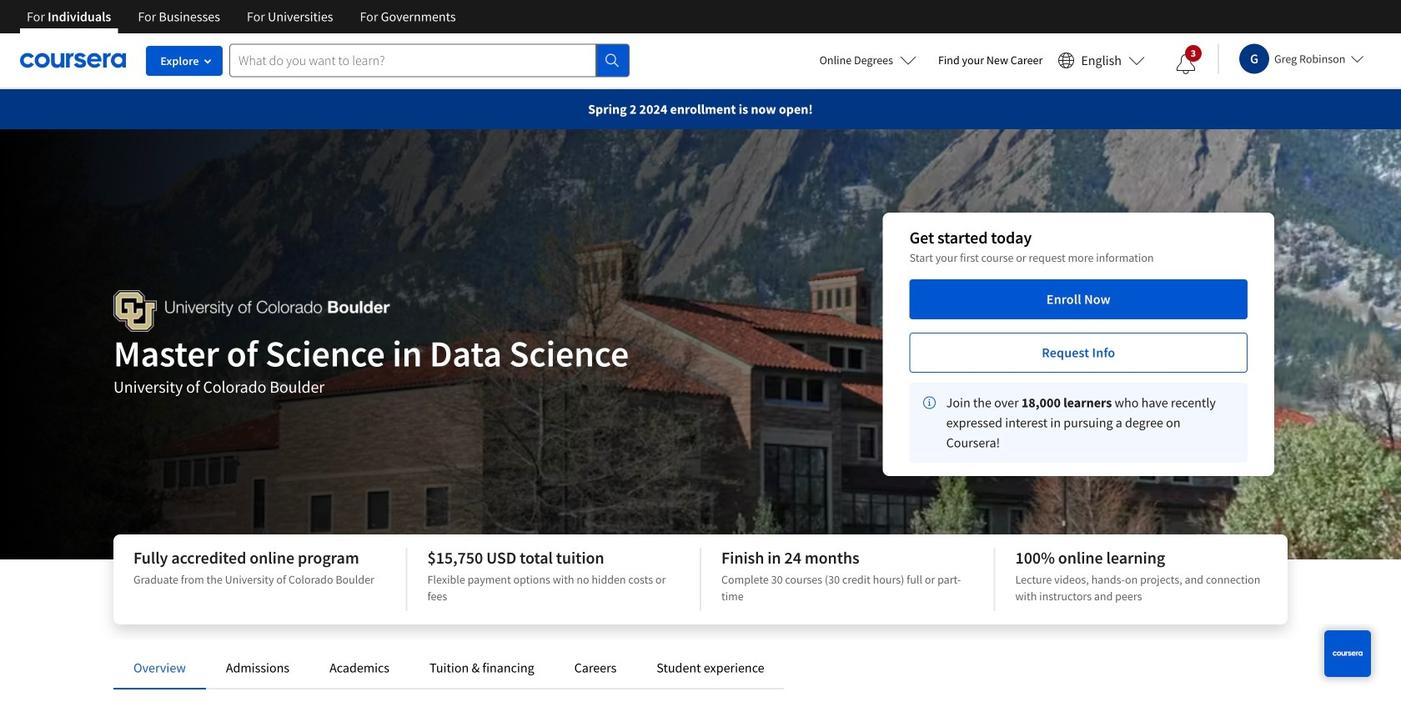 Task type: vqa. For each thing, say whether or not it's contained in the screenshot.
university
no



Task type: locate. For each thing, give the bounding box(es) containing it.
None search field
[[229, 44, 630, 77]]



Task type: describe. For each thing, give the bounding box(es) containing it.
coursera image
[[20, 47, 126, 74]]

What do you want to learn? text field
[[229, 44, 597, 77]]

university of colorado boulder logo image
[[113, 290, 390, 332]]

banner navigation
[[13, 0, 469, 33]]



